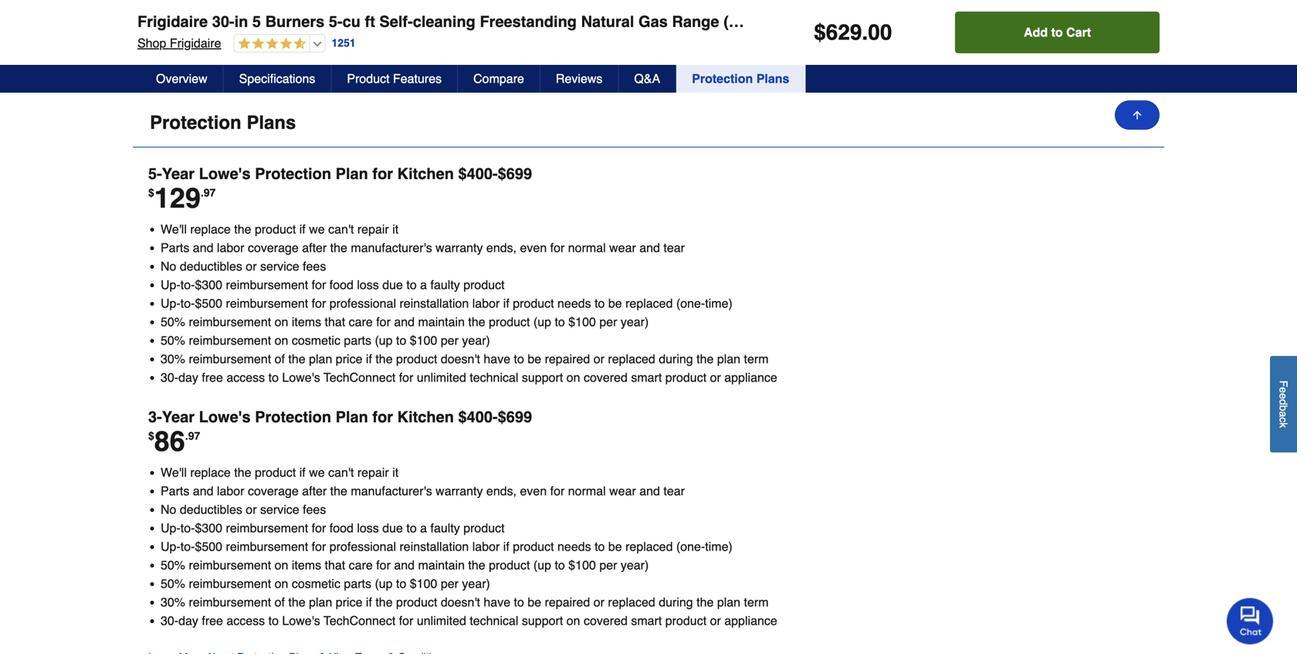Task type: locate. For each thing, give the bounding box(es) containing it.
0 vertical spatial access
[[227, 370, 265, 385]]

0 vertical spatial fees
[[303, 259, 326, 273]]

2 no from the top
[[161, 502, 176, 517]]

replace for 86
[[190, 465, 231, 480]]

1 we'll from the top
[[161, 222, 187, 236]]

cleaning
[[413, 13, 476, 31]]

deductibles
[[180, 259, 242, 273], [180, 502, 242, 517]]

we down 3-year lowe's protection plan for kitchen $400-$699 $ 86 . 97
[[309, 465, 325, 480]]

5-
[[329, 13, 343, 31], [148, 165, 162, 183]]

$500
[[195, 296, 222, 311], [195, 539, 222, 554]]

that for 86
[[325, 558, 345, 572]]

items for 86
[[292, 558, 321, 572]]

reinstallation for 86
[[400, 539, 469, 554]]

tear for 129
[[664, 241, 685, 255]]

3 up- from the top
[[161, 521, 181, 535]]

1 manufacturer's from the top
[[351, 241, 432, 255]]

professional for 129
[[330, 296, 396, 311]]

(black
[[724, 13, 770, 31]]

add to cart
[[1024, 25, 1091, 39]]

appliance for 86
[[725, 614, 778, 628]]

have
[[484, 352, 511, 366], [484, 595, 511, 609]]

doesn't for 129
[[441, 352, 480, 366]]

cosmetic
[[292, 333, 341, 348], [292, 577, 341, 591]]

1 vertical spatial needs
[[558, 539, 591, 554]]

e up b
[[1278, 393, 1290, 399]]

1 vertical spatial 5-
[[148, 165, 162, 183]]

service
[[260, 259, 299, 273], [260, 502, 299, 517]]

1 (one- from the top
[[676, 296, 705, 311]]

1 vertical spatial tear
[[664, 484, 685, 498]]

plan inside 3-year lowe's protection plan for kitchen $400-$699 $ 86 . 97
[[336, 408, 368, 426]]

kitchen inside 5-year lowe's protection plan for kitchen $400-$699 $ 129 . 97
[[397, 165, 454, 183]]

service for 129
[[260, 259, 299, 273]]

after
[[302, 241, 327, 255], [302, 484, 327, 498]]

2 cosmetic from the top
[[292, 577, 341, 591]]

0 vertical spatial time)
[[705, 296, 733, 311]]

2 replace from the top
[[190, 465, 231, 480]]

1 vertical spatial repaired
[[545, 595, 590, 609]]

2 year from the top
[[162, 408, 195, 426]]

0 vertical spatial maintain
[[418, 315, 465, 329]]

repair down 3-year lowe's protection plan for kitchen $400-$699 $ 86 . 97
[[357, 465, 389, 480]]

1 vertical spatial fees
[[303, 502, 326, 517]]

2 parts from the top
[[344, 577, 371, 591]]

protection inside 5-year lowe's protection plan for kitchen $400-$699 $ 129 . 97
[[255, 165, 331, 183]]

0 vertical spatial wear
[[609, 241, 636, 255]]

$400- inside 5-year lowe's protection plan for kitchen $400-$699 $ 129 . 97
[[458, 165, 498, 183]]

in
[[234, 13, 248, 31]]

1 smart from the top
[[631, 370, 662, 385]]

1 vertical spatial we
[[309, 465, 325, 480]]

freestanding
[[480, 13, 577, 31]]

5-year lowe's protection plan for kitchen $400-$699 $ 129 . 97
[[148, 165, 532, 214]]

q&a button
[[619, 65, 677, 93]]

1 vertical spatial term
[[744, 595, 769, 609]]

1 vertical spatial coverage
[[248, 484, 299, 498]]

$ inside 5-year lowe's protection plan for kitchen $400-$699 $ 129 . 97
[[148, 187, 154, 199]]

2 smart from the top
[[631, 614, 662, 628]]

$ for 86
[[148, 430, 154, 442]]

2 vertical spatial $
[[148, 430, 154, 442]]

wear
[[609, 241, 636, 255], [609, 484, 636, 498]]

repair for 86
[[357, 465, 389, 480]]

food
[[330, 278, 354, 292], [330, 521, 354, 535]]

1 vertical spatial repair
[[357, 465, 389, 480]]

1 we'll replace the product if we can't repair it parts and labor coverage after the manufacturer's warranty ends, even for normal wear and tear no deductibles or service fees up-to-$300 reimbursement for food loss due to a faulty product up-to-$500 reimbursement for professional reinstallation labor if product needs to be replaced (one-time) 50% reimbursement on items that care for and maintain the product (up to $100 per year) 50% reimbursement on cosmetic parts (up to $100 per year) 30% reimbursement of the plan price if the product doesn't have to be repaired or replaced during the plan term 30-day free access to lowe's techconnect for unlimited technical support on covered smart product or appliance from the top
[[161, 222, 778, 385]]

repaired for 129
[[545, 352, 590, 366]]

1 support from the top
[[522, 370, 563, 385]]

1 normal from the top
[[568, 241, 606, 255]]

plans down (black
[[757, 71, 790, 86]]

e up d
[[1278, 387, 1290, 393]]

$699 inside 3-year lowe's protection plan for kitchen $400-$699 $ 86 . 97
[[498, 408, 532, 426]]

0 vertical spatial support
[[522, 370, 563, 385]]

plus image
[[599, 18, 611, 30]]

f e e d b a c k button
[[1270, 356, 1297, 453]]

$500 for 129
[[195, 296, 222, 311]]

0 vertical spatial during
[[659, 352, 693, 366]]

0 vertical spatial ends,
[[486, 241, 517, 255]]

and
[[193, 241, 214, 255], [640, 241, 660, 255], [394, 315, 415, 329], [193, 484, 214, 498], [640, 484, 660, 498], [394, 558, 415, 572]]

2 plan from the top
[[336, 408, 368, 426]]

no for 86
[[161, 502, 176, 517]]

protection plans button
[[677, 65, 806, 93], [133, 99, 1165, 148]]

doesn't for 86
[[441, 595, 480, 609]]

price for 86
[[336, 595, 363, 609]]

needs for 86
[[558, 539, 591, 554]]

1 vertical spatial price
[[336, 595, 363, 609]]

f
[[1278, 381, 1290, 387]]

year for 129
[[162, 165, 195, 183]]

frigidaire up shop frigidaire
[[137, 13, 208, 31]]

0 horizontal spatial .
[[185, 430, 188, 442]]

1 vertical spatial plans
[[247, 112, 296, 133]]

0 horizontal spatial protection plans
[[150, 112, 296, 133]]

1 coverage from the top
[[248, 241, 299, 255]]

year
[[162, 165, 195, 183], [162, 408, 195, 426]]

$400-
[[458, 165, 498, 183], [458, 408, 498, 426]]

2 appliance from the top
[[725, 614, 778, 628]]

0 vertical spatial $300
[[195, 278, 222, 292]]

2 repair from the top
[[357, 465, 389, 480]]

. for 86
[[185, 430, 188, 442]]

1 tear from the top
[[664, 241, 685, 255]]

1 loss from the top
[[357, 278, 379, 292]]

1 vertical spatial access
[[227, 614, 265, 628]]

ends,
[[486, 241, 517, 255], [486, 484, 517, 498]]

(one-
[[676, 296, 705, 311], [676, 539, 705, 554]]

2 techconnect from the top
[[324, 614, 396, 628]]

1 we from the top
[[309, 222, 325, 236]]

1 ends, from the top
[[486, 241, 517, 255]]

1 horizontal spatial .
[[201, 187, 204, 199]]

year for 86
[[162, 408, 195, 426]]

0 vertical spatial warranty
[[436, 241, 483, 255]]

2 tear from the top
[[664, 484, 685, 498]]

$100
[[569, 315, 596, 329], [410, 333, 437, 348], [569, 558, 596, 572], [410, 577, 437, 591]]

3-year lowe's protection plan for kitchen $400-$699 $ 86 . 97
[[148, 408, 532, 458]]

food for 86
[[330, 521, 354, 535]]

replace for 129
[[190, 222, 231, 236]]

on
[[275, 315, 288, 329], [275, 333, 288, 348], [567, 370, 580, 385], [275, 558, 288, 572], [275, 577, 288, 591], [567, 614, 580, 628]]

1 access from the top
[[227, 370, 265, 385]]

term for 129
[[744, 352, 769, 366]]

1 professional from the top
[[330, 296, 396, 311]]

1 reinstallation from the top
[[400, 296, 469, 311]]

support for 86
[[522, 614, 563, 628]]

30% for 129
[[161, 352, 185, 366]]

0 vertical spatial needs
[[558, 296, 591, 311]]

replaced
[[626, 296, 673, 311], [608, 352, 655, 366], [626, 539, 673, 554], [608, 595, 655, 609]]

$ for 129
[[148, 187, 154, 199]]

0 vertical spatial repaired
[[545, 352, 590, 366]]

0 vertical spatial replace
[[190, 222, 231, 236]]

0 vertical spatial care
[[349, 315, 373, 329]]

1 horizontal spatial protection plans
[[692, 71, 790, 86]]

0 horizontal spatial 5-
[[148, 165, 162, 183]]

protection plans button down (black
[[677, 65, 806, 93]]

97
[[204, 187, 216, 199], [188, 430, 200, 442]]

1 vertical spatial $300
[[195, 521, 222, 535]]

can't for 86
[[328, 465, 354, 480]]

2 covered from the top
[[584, 614, 628, 628]]

1 vertical spatial frigidaire
[[170, 36, 221, 50]]

2 manufacturer's from the top
[[351, 484, 432, 498]]

cosmetic for 86
[[292, 577, 341, 591]]

price
[[336, 352, 363, 366], [336, 595, 363, 609]]

parts for 86
[[161, 484, 189, 498]]

0 vertical spatial after
[[302, 241, 327, 255]]

2 after from the top
[[302, 484, 327, 498]]

parts for 129
[[161, 241, 189, 255]]

97 right 129
[[204, 187, 216, 199]]

coverage for 86
[[248, 484, 299, 498]]

1 vertical spatial we'll
[[161, 465, 187, 480]]

2 reinstallation from the top
[[400, 539, 469, 554]]

shop frigidaire
[[137, 36, 221, 50]]

97 inside 5-year lowe's protection plan for kitchen $400-$699 $ 129 . 97
[[204, 187, 216, 199]]

1 vertical spatial no
[[161, 502, 176, 517]]

$699 for 86
[[498, 408, 532, 426]]

0 vertical spatial protection plans button
[[677, 65, 806, 93]]

if
[[299, 222, 306, 236], [503, 296, 510, 311], [366, 352, 372, 366], [299, 465, 306, 480], [503, 539, 510, 554], [366, 595, 372, 609]]

maintain for 129
[[418, 315, 465, 329]]

up-
[[161, 278, 181, 292], [161, 296, 181, 311], [161, 521, 181, 535], [161, 539, 181, 554]]

appliance
[[725, 370, 778, 385], [725, 614, 778, 628]]

1 after from the top
[[302, 241, 327, 255]]

2 time) from the top
[[705, 539, 733, 554]]

0 vertical spatial items
[[292, 315, 321, 329]]

0 vertical spatial professional
[[330, 296, 396, 311]]

0 vertical spatial appliance
[[725, 370, 778, 385]]

reinstallation for 129
[[400, 296, 469, 311]]

product
[[255, 222, 296, 236], [464, 278, 505, 292], [513, 296, 554, 311], [489, 315, 530, 329], [396, 352, 437, 366], [666, 370, 707, 385], [255, 465, 296, 480], [464, 521, 505, 535], [513, 539, 554, 554], [489, 558, 530, 572], [396, 595, 437, 609], [666, 614, 707, 628]]

access
[[227, 370, 265, 385], [227, 614, 265, 628]]

0 vertical spatial .
[[862, 20, 868, 45]]

parts for 86
[[344, 577, 371, 591]]

1 vertical spatial during
[[659, 595, 693, 609]]

be
[[608, 296, 622, 311], [528, 352, 541, 366], [608, 539, 622, 554], [528, 595, 541, 609]]

2 loss from the top
[[357, 521, 379, 535]]

loss for 129
[[357, 278, 379, 292]]

2 maintain from the top
[[418, 558, 465, 572]]

1 doesn't from the top
[[441, 352, 480, 366]]

$699 inside 5-year lowe's protection plan for kitchen $400-$699 $ 129 . 97
[[498, 165, 532, 183]]

technical
[[470, 370, 519, 385], [470, 614, 519, 628]]

$ inside 3-year lowe's protection plan for kitchen $400-$699 $ 86 . 97
[[148, 430, 154, 442]]

2 unlimited from the top
[[417, 614, 466, 628]]

replace
[[190, 222, 231, 236], [190, 465, 231, 480]]

fees
[[303, 259, 326, 273], [303, 502, 326, 517]]

normal for 86
[[568, 484, 606, 498]]

1 time) from the top
[[705, 296, 733, 311]]

0 vertical spatial year
[[162, 165, 195, 183]]

0 vertical spatial that
[[325, 315, 345, 329]]

we down 5-year lowe's protection plan for kitchen $400-$699 $ 129 . 97
[[309, 222, 325, 236]]

0 vertical spatial tear
[[664, 241, 685, 255]]

ends, for 86
[[486, 484, 517, 498]]

2 have from the top
[[484, 595, 511, 609]]

no down 129
[[161, 259, 176, 273]]

$300
[[195, 278, 222, 292], [195, 521, 222, 535]]

$
[[814, 20, 826, 45], [148, 187, 154, 199], [148, 430, 154, 442]]

1 e from the top
[[1278, 387, 1290, 393]]

2 due from the top
[[382, 521, 403, 535]]

2 normal from the top
[[568, 484, 606, 498]]

techconnect
[[324, 370, 396, 385], [324, 614, 396, 628]]

even for 129
[[520, 241, 547, 255]]

2 day from the top
[[178, 614, 198, 628]]

1 covered from the top
[[584, 370, 628, 385]]

1 vertical spatial that
[[325, 558, 345, 572]]

time) for 129
[[705, 296, 733, 311]]

protection plans button down q&a button on the top of page
[[133, 99, 1165, 148]]

1 $500 from the top
[[195, 296, 222, 311]]

1 horizontal spatial 5-
[[329, 13, 343, 31]]

that for 129
[[325, 315, 345, 329]]

service for 86
[[260, 502, 299, 517]]

0 vertical spatial a
[[420, 278, 427, 292]]

2 can't from the top
[[328, 465, 354, 480]]

smart
[[631, 370, 662, 385], [631, 614, 662, 628]]

repair
[[357, 222, 389, 236], [357, 465, 389, 480]]

1 vertical spatial of
[[275, 595, 285, 609]]

1 vertical spatial normal
[[568, 484, 606, 498]]

2 we'll replace the product if we can't repair it parts and labor coverage after the manufacturer's warranty ends, even for normal wear and tear no deductibles or service fees up-to-$300 reimbursement for food loss due to a faulty product up-to-$500 reimbursement for professional reinstallation labor if product needs to be replaced (one-time) 50% reimbursement on items that care for and maintain the product (up to $100 per year) 50% reimbursement on cosmetic parts (up to $100 per year) 30% reimbursement of the plan price if the product doesn't have to be repaired or replaced during the plan term 30-day free access to lowe's techconnect for unlimited technical support on covered smart product or appliance from the top
[[161, 465, 778, 628]]

97 right 86
[[188, 430, 200, 442]]

repaired
[[545, 352, 590, 366], [545, 595, 590, 609]]

it for 86
[[392, 465, 399, 480]]

1 $300 from the top
[[195, 278, 222, 292]]

show 10 more
[[615, 17, 698, 31]]

1 unlimited from the top
[[417, 370, 466, 385]]

can't down 5-year lowe's protection plan for kitchen $400-$699 $ 129 . 97
[[328, 222, 354, 236]]

$300 for 86
[[195, 521, 222, 535]]

129
[[154, 182, 201, 214]]

1 of from the top
[[275, 352, 285, 366]]

0 vertical spatial $
[[814, 20, 826, 45]]

1 vertical spatial food
[[330, 521, 354, 535]]

2 deductibles from the top
[[180, 502, 242, 517]]

year inside 3-year lowe's protection plan for kitchen $400-$699 $ 86 . 97
[[162, 408, 195, 426]]

0 vertical spatial repair
[[357, 222, 389, 236]]

0 vertical spatial cosmetic
[[292, 333, 341, 348]]

0 vertical spatial doesn't
[[441, 352, 480, 366]]

1 $400- from the top
[[458, 165, 498, 183]]

faulty for 86
[[431, 521, 460, 535]]

support for 129
[[522, 370, 563, 385]]

1 that from the top
[[325, 315, 345, 329]]

2 warranty from the top
[[436, 484, 483, 498]]

1251
[[332, 37, 356, 49]]

smart for 129
[[631, 370, 662, 385]]

of for 86
[[275, 595, 285, 609]]

tear
[[664, 241, 685, 255], [664, 484, 685, 498]]

0 vertical spatial day
[[178, 370, 198, 385]]

parts down 129
[[161, 241, 189, 255]]

2 coverage from the top
[[248, 484, 299, 498]]

0 vertical spatial faulty
[[431, 278, 460, 292]]

ft
[[365, 13, 375, 31]]

plan
[[309, 352, 332, 366], [717, 352, 741, 366], [309, 595, 332, 609], [717, 595, 741, 609]]

1 care from the top
[[349, 315, 373, 329]]

2 wear from the top
[[609, 484, 636, 498]]

3 to- from the top
[[181, 521, 195, 535]]

of
[[275, 352, 285, 366], [275, 595, 285, 609]]

no down 86
[[161, 502, 176, 517]]

manufacturer's for 86
[[351, 484, 432, 498]]

can't down 3-year lowe's protection plan for kitchen $400-$699 $ 86 . 97
[[328, 465, 354, 480]]

labor
[[217, 241, 244, 255], [472, 296, 500, 311], [217, 484, 244, 498], [472, 539, 500, 554]]

. inside 5-year lowe's protection plan for kitchen $400-$699 $ 129 . 97
[[201, 187, 204, 199]]

1 vertical spatial 30%
[[161, 595, 185, 609]]

0 vertical spatial food
[[330, 278, 354, 292]]

1 vertical spatial reinstallation
[[400, 539, 469, 554]]

for
[[373, 165, 393, 183], [550, 241, 565, 255], [312, 278, 326, 292], [312, 296, 326, 311], [376, 315, 391, 329], [399, 370, 413, 385], [373, 408, 393, 426], [550, 484, 565, 498], [312, 521, 326, 535], [312, 539, 326, 554], [376, 558, 391, 572], [399, 614, 413, 628]]

2 items from the top
[[292, 558, 321, 572]]

1 vertical spatial kitchen
[[397, 408, 454, 426]]

1 vertical spatial free
[[202, 614, 223, 628]]

time)
[[705, 296, 733, 311], [705, 539, 733, 554]]

1 day from the top
[[178, 370, 198, 385]]

frigidaire
[[137, 13, 208, 31], [170, 36, 221, 50]]

. inside 3-year lowe's protection plan for kitchen $400-$699 $ 86 . 97
[[185, 430, 188, 442]]

2 fees from the top
[[303, 502, 326, 517]]

needs
[[558, 296, 591, 311], [558, 539, 591, 554]]

have for 129
[[484, 352, 511, 366]]

1 vertical spatial technical
[[470, 614, 519, 628]]

(up
[[534, 315, 551, 329], [375, 333, 393, 348], [534, 558, 551, 572], [375, 577, 393, 591]]

2 support from the top
[[522, 614, 563, 628]]

1 appliance from the top
[[725, 370, 778, 385]]

1 kitchen from the top
[[397, 165, 454, 183]]

0 vertical spatial manufacturer's
[[351, 241, 432, 255]]

cu
[[343, 13, 361, 31]]

a
[[420, 278, 427, 292], [1278, 411, 1290, 417], [420, 521, 427, 535]]

1 faulty from the top
[[431, 278, 460, 292]]

day for 86
[[178, 614, 198, 628]]

1 have from the top
[[484, 352, 511, 366]]

loss for 86
[[357, 521, 379, 535]]

parts
[[344, 333, 371, 348], [344, 577, 371, 591]]

1 vertical spatial .
[[201, 187, 204, 199]]

2 price from the top
[[336, 595, 363, 609]]

1 vertical spatial protection plans
[[150, 112, 296, 133]]

0 vertical spatial parts
[[344, 333, 371, 348]]

97 inside 3-year lowe's protection plan for kitchen $400-$699 $ 86 . 97
[[188, 430, 200, 442]]

that
[[325, 315, 345, 329], [325, 558, 345, 572]]

1 vertical spatial $400-
[[458, 408, 498, 426]]

kitchen for 86
[[397, 408, 454, 426]]

1 due from the top
[[382, 278, 403, 292]]

1 during from the top
[[659, 352, 693, 366]]

tear for 86
[[664, 484, 685, 498]]

product
[[347, 71, 390, 86]]

1 vertical spatial loss
[[357, 521, 379, 535]]

support
[[522, 370, 563, 385], [522, 614, 563, 628]]

0 vertical spatial term
[[744, 352, 769, 366]]

0 vertical spatial deductibles
[[180, 259, 242, 273]]

0 vertical spatial no
[[161, 259, 176, 273]]

0 vertical spatial loss
[[357, 278, 379, 292]]

c
[[1278, 417, 1290, 423]]

reviews
[[556, 71, 603, 86]]

gas
[[639, 13, 668, 31]]

0 vertical spatial protection plans
[[692, 71, 790, 86]]

e
[[1278, 387, 1290, 393], [1278, 393, 1290, 399]]

1 vertical spatial parts
[[161, 484, 189, 498]]

2 $699 from the top
[[498, 408, 532, 426]]

we for 86
[[309, 465, 325, 480]]

0 vertical spatial covered
[[584, 370, 628, 385]]

2 vertical spatial 30-
[[161, 614, 178, 628]]

0 vertical spatial it
[[392, 222, 399, 236]]

lowe's inside 5-year lowe's protection plan for kitchen $400-$699 $ 129 . 97
[[199, 165, 251, 183]]

reimbursement
[[226, 278, 308, 292], [226, 296, 308, 311], [189, 315, 271, 329], [189, 333, 271, 348], [189, 352, 271, 366], [226, 521, 308, 535], [226, 539, 308, 554], [189, 558, 271, 572], [189, 577, 271, 591], [189, 595, 271, 609]]

for inside 3-year lowe's protection plan for kitchen $400-$699 $ 86 . 97
[[373, 408, 393, 426]]

1 repaired from the top
[[545, 352, 590, 366]]

plan inside 5-year lowe's protection plan for kitchen $400-$699 $ 129 . 97
[[336, 165, 368, 183]]

after down 3-year lowe's protection plan for kitchen $400-$699 $ 86 . 97
[[302, 484, 327, 498]]

2 ends, from the top
[[486, 484, 517, 498]]

we'll replace the product if we can't repair it parts and labor coverage after the manufacturer's warranty ends, even for normal wear and tear no deductibles or service fees up-to-$300 reimbursement for food loss due to a faulty product up-to-$500 reimbursement for professional reinstallation labor if product needs to be replaced (one-time) 50% reimbursement on items that care for and maintain the product (up to $100 per year) 50% reimbursement on cosmetic parts (up to $100 per year) 30% reimbursement of the plan price if the product doesn't have to be repaired or replaced during the plan term 30-day free access to lowe's techconnect for unlimited technical support on covered smart product or appliance
[[161, 222, 778, 385], [161, 465, 778, 628]]

1 service from the top
[[260, 259, 299, 273]]

97 for 86
[[188, 430, 200, 442]]

2 service from the top
[[260, 502, 299, 517]]

1 technical from the top
[[470, 370, 519, 385]]

overview button
[[141, 65, 224, 93]]

lowe's
[[199, 165, 251, 183], [282, 370, 320, 385], [199, 408, 251, 426], [282, 614, 320, 628]]

5
[[252, 13, 261, 31]]

1 price from the top
[[336, 352, 363, 366]]

1 vertical spatial maintain
[[418, 558, 465, 572]]

faulty
[[431, 278, 460, 292], [431, 521, 460, 535]]

0 vertical spatial techconnect
[[324, 370, 396, 385]]

parts down 86
[[161, 484, 189, 498]]

unlimited
[[417, 370, 466, 385], [417, 614, 466, 628]]

we'll
[[161, 222, 187, 236], [161, 465, 187, 480]]

protection plans down (black
[[692, 71, 790, 86]]

0 vertical spatial plan
[[336, 165, 368, 183]]

repair down 5-year lowe's protection plan for kitchen $400-$699 $ 129 . 97
[[357, 222, 389, 236]]

plans down the specifications button
[[247, 112, 296, 133]]

1 techconnect from the top
[[324, 370, 396, 385]]

$300 for 129
[[195, 278, 222, 292]]

5- inside 5-year lowe's protection plan for kitchen $400-$699 $ 129 . 97
[[148, 165, 162, 183]]

1 $699 from the top
[[498, 165, 532, 183]]

covered for 86
[[584, 614, 628, 628]]

0 vertical spatial of
[[275, 352, 285, 366]]

1 vertical spatial care
[[349, 558, 373, 572]]

1 vertical spatial a
[[1278, 411, 1290, 417]]

2 we'll from the top
[[161, 465, 187, 480]]

1 fees from the top
[[303, 259, 326, 273]]

0 vertical spatial even
[[520, 241, 547, 255]]

2 faulty from the top
[[431, 521, 460, 535]]

1 vertical spatial doesn't
[[441, 595, 480, 609]]

$400- inside 3-year lowe's protection plan for kitchen $400-$699 $ 86 . 97
[[458, 408, 498, 426]]

2 50% from the top
[[161, 333, 185, 348]]

1 vertical spatial day
[[178, 614, 198, 628]]

2 doesn't from the top
[[441, 595, 480, 609]]

we'll down 86
[[161, 465, 187, 480]]

protection
[[692, 71, 753, 86], [150, 112, 241, 133], [255, 165, 331, 183], [255, 408, 331, 426]]

chat invite button image
[[1227, 597, 1274, 644]]

0 horizontal spatial 97
[[188, 430, 200, 442]]

a for 129
[[420, 278, 427, 292]]

to
[[1052, 25, 1063, 39], [407, 278, 417, 292], [595, 296, 605, 311], [555, 315, 565, 329], [396, 333, 406, 348], [514, 352, 524, 366], [268, 370, 279, 385], [407, 521, 417, 535], [595, 539, 605, 554], [555, 558, 565, 572], [396, 577, 406, 591], [514, 595, 524, 609], [268, 614, 279, 628]]

or
[[246, 259, 257, 273], [594, 352, 605, 366], [710, 370, 721, 385], [246, 502, 257, 517], [594, 595, 605, 609], [710, 614, 721, 628]]

plans
[[757, 71, 790, 86], [247, 112, 296, 133]]

day
[[178, 370, 198, 385], [178, 614, 198, 628]]

it down 3-year lowe's protection plan for kitchen $400-$699 $ 86 . 97
[[392, 465, 399, 480]]

1 cosmetic from the top
[[292, 333, 341, 348]]

0 vertical spatial smart
[[631, 370, 662, 385]]

2 parts from the top
[[161, 484, 189, 498]]

we'll down 129
[[161, 222, 187, 236]]

due
[[382, 278, 403, 292], [382, 521, 403, 535]]

1 vertical spatial we'll replace the product if we can't repair it parts and labor coverage after the manufacturer's warranty ends, even for normal wear and tear no deductibles or service fees up-to-$300 reimbursement for food loss due to a faulty product up-to-$500 reimbursement for professional reinstallation labor if product needs to be replaced (one-time) 50% reimbursement on items that care for and maintain the product (up to $100 per year) 50% reimbursement on cosmetic parts (up to $100 per year) 30% reimbursement of the plan price if the product doesn't have to be repaired or replaced during the plan term 30-day free access to lowe's techconnect for unlimited technical support on covered smart product or appliance
[[161, 465, 778, 628]]

protection plans down overview button
[[150, 112, 296, 133]]

protection plans
[[692, 71, 790, 86], [150, 112, 296, 133]]

1 vertical spatial 30-
[[161, 370, 178, 385]]

1 even from the top
[[520, 241, 547, 255]]

0 vertical spatial 97
[[204, 187, 216, 199]]

after down 5-year lowe's protection plan for kitchen $400-$699 $ 129 . 97
[[302, 241, 327, 255]]

year inside 5-year lowe's protection plan for kitchen $400-$699 $ 129 . 97
[[162, 165, 195, 183]]

term
[[744, 352, 769, 366], [744, 595, 769, 609]]

1 free from the top
[[202, 370, 223, 385]]

care for 86
[[349, 558, 373, 572]]

kitchen inside 3-year lowe's protection plan for kitchen $400-$699 $ 86 . 97
[[397, 408, 454, 426]]

1 deductibles from the top
[[180, 259, 242, 273]]

1 wear from the top
[[609, 241, 636, 255]]

techconnect for 86
[[324, 614, 396, 628]]

0 vertical spatial frigidaire
[[137, 13, 208, 31]]

1 repair from the top
[[357, 222, 389, 236]]

0 vertical spatial $699
[[498, 165, 532, 183]]

shop
[[137, 36, 166, 50]]

(one- for 129
[[676, 296, 705, 311]]

1 vertical spatial after
[[302, 484, 327, 498]]

price for 129
[[336, 352, 363, 366]]

warranty
[[436, 241, 483, 255], [436, 484, 483, 498]]

0 vertical spatial reinstallation
[[400, 296, 469, 311]]

chevron up image
[[1132, 115, 1148, 131]]

1 30% from the top
[[161, 352, 185, 366]]

0 vertical spatial we'll replace the product if we can't repair it parts and labor coverage after the manufacturer's warranty ends, even for normal wear and tear no deductibles or service fees up-to-$300 reimbursement for food loss due to a faulty product up-to-$500 reimbursement for professional reinstallation labor if product needs to be replaced (one-time) 50% reimbursement on items that care for and maintain the product (up to $100 per year) 50% reimbursement on cosmetic parts (up to $100 per year) 30% reimbursement of the plan price if the product doesn't have to be repaired or replaced during the plan term 30-day free access to lowe's techconnect for unlimited technical support on covered smart product or appliance
[[161, 222, 778, 385]]

1 term from the top
[[744, 352, 769, 366]]

2 needs from the top
[[558, 539, 591, 554]]

it down 5-year lowe's protection plan for kitchen $400-$699 $ 129 . 97
[[392, 222, 399, 236]]

frigidaire up overview
[[170, 36, 221, 50]]

technical for 129
[[470, 370, 519, 385]]

kitchen
[[397, 165, 454, 183], [397, 408, 454, 426]]



Task type: vqa. For each thing, say whether or not it's contained in the screenshot.
chevron right image for Insulation & Accessories
no



Task type: describe. For each thing, give the bounding box(es) containing it.
care for 129
[[349, 315, 373, 329]]

we'll for 129
[[161, 222, 187, 236]]

fees for 86
[[303, 502, 326, 517]]

lowe's inside 3-year lowe's protection plan for kitchen $400-$699 $ 86 . 97
[[199, 408, 251, 426]]

97 for 129
[[204, 187, 216, 199]]

4 up- from the top
[[161, 539, 181, 554]]

10
[[652, 17, 665, 31]]

professional for 86
[[330, 539, 396, 554]]

we'll for 86
[[161, 465, 187, 480]]

0 horizontal spatial plans
[[247, 112, 296, 133]]

maintain for 86
[[418, 558, 465, 572]]

time) for 86
[[705, 539, 733, 554]]

a for 86
[[420, 521, 427, 535]]

product features button
[[332, 65, 458, 93]]

it for 129
[[392, 222, 399, 236]]

f e e d b a c k
[[1278, 381, 1290, 428]]

add
[[1024, 25, 1048, 39]]

features
[[393, 71, 442, 86]]

due for 86
[[382, 521, 403, 535]]

1 50% from the top
[[161, 315, 185, 329]]

unlimited for 86
[[417, 614, 466, 628]]

deductibles for 86
[[180, 502, 242, 517]]

warranty for 86
[[436, 484, 483, 498]]

appliance for 129
[[725, 370, 778, 385]]

protection inside 3-year lowe's protection plan for kitchen $400-$699 $ 86 . 97
[[255, 408, 331, 426]]

after for 129
[[302, 241, 327, 255]]

3 50% from the top
[[161, 558, 185, 572]]

frigidaire 30-in 5 burners 5-cu ft self-cleaning freestanding natural gas range (black stainless steel)
[[137, 13, 889, 31]]

more
[[669, 17, 698, 31]]

we'll replace the product if we can't repair it parts and labor coverage after the manufacturer's warranty ends, even for normal wear and tear no deductibles or service fees up-to-$300 reimbursement for food loss due to a faulty product up-to-$500 reimbursement for professional reinstallation labor if product needs to be replaced (one-time) 50% reimbursement on items that care for and maintain the product (up to $100 per year) 50% reimbursement on cosmetic parts (up to $100 per year) 30% reimbursement of the plan price if the product doesn't have to be repaired or replaced during the plan term 30-day free access to lowe's techconnect for unlimited technical support on covered smart product or appliance for 129
[[161, 222, 778, 385]]

$ 629 . 00
[[814, 20, 892, 45]]

needs for 129
[[558, 296, 591, 311]]

ends, for 129
[[486, 241, 517, 255]]

cart
[[1067, 25, 1091, 39]]

after for 86
[[302, 484, 327, 498]]

30- for 86
[[161, 614, 178, 628]]

wear for 129
[[609, 241, 636, 255]]

repaired for 86
[[545, 595, 590, 609]]

natural
[[581, 13, 634, 31]]

$400- for 129
[[458, 165, 498, 183]]

arrow up image
[[1131, 109, 1144, 121]]

$699 for 129
[[498, 165, 532, 183]]

k
[[1278, 423, 1290, 428]]

fees for 129
[[303, 259, 326, 273]]

d
[[1278, 399, 1290, 405]]

burners
[[265, 13, 325, 31]]

coverage for 129
[[248, 241, 299, 255]]

4 to- from the top
[[181, 539, 195, 554]]

add to cart button
[[955, 12, 1160, 53]]

access for 129
[[227, 370, 265, 385]]

access for 86
[[227, 614, 265, 628]]

items for 129
[[292, 315, 321, 329]]

2 to- from the top
[[181, 296, 195, 311]]

30% for 86
[[161, 595, 185, 609]]

unlimited for 129
[[417, 370, 466, 385]]

techconnect for 129
[[324, 370, 396, 385]]

of for 129
[[275, 352, 285, 366]]

during for 129
[[659, 352, 693, 366]]

$500 for 86
[[195, 539, 222, 554]]

q&a
[[634, 71, 660, 86]]

1 up- from the top
[[161, 278, 181, 292]]

even for 86
[[520, 484, 547, 498]]

free for 86
[[202, 614, 223, 628]]

compare
[[474, 71, 524, 86]]

range
[[672, 13, 719, 31]]

due for 129
[[382, 278, 403, 292]]

manufacturer's for 129
[[351, 241, 432, 255]]

term for 86
[[744, 595, 769, 609]]

reviews button
[[541, 65, 619, 93]]

we'll replace the product if we can't repair it parts and labor coverage after the manufacturer's warranty ends, even for normal wear and tear no deductibles or service fees up-to-$300 reimbursement for food loss due to a faulty product up-to-$500 reimbursement for professional reinstallation labor if product needs to be replaced (one-time) 50% reimbursement on items that care for and maintain the product (up to $100 per year) 50% reimbursement on cosmetic parts (up to $100 per year) 30% reimbursement of the plan price if the product doesn't have to be repaired or replaced during the plan term 30-day free access to lowe's techconnect for unlimited technical support on covered smart product or appliance for 86
[[161, 465, 778, 628]]

plan for 86
[[336, 408, 368, 426]]

covered for 129
[[584, 370, 628, 385]]

. for 129
[[201, 187, 204, 199]]

to inside button
[[1052, 25, 1063, 39]]

self-
[[380, 13, 413, 31]]

a inside button
[[1278, 411, 1290, 417]]

normal for 129
[[568, 241, 606, 255]]

smart for 86
[[631, 614, 662, 628]]

we for 129
[[309, 222, 325, 236]]

overview
[[156, 71, 207, 86]]

4.6 stars image
[[234, 37, 306, 51]]

warranty for 129
[[436, 241, 483, 255]]

specifications
[[239, 71, 315, 86]]

2 horizontal spatial .
[[862, 20, 868, 45]]

629
[[826, 20, 862, 45]]

2 up- from the top
[[161, 296, 181, 311]]

stainless
[[774, 13, 842, 31]]

4 50% from the top
[[161, 577, 185, 591]]

compare button
[[458, 65, 541, 93]]

(one- for 86
[[676, 539, 705, 554]]

show
[[615, 17, 648, 31]]

1 vertical spatial protection plans button
[[133, 99, 1165, 148]]

repair for 129
[[357, 222, 389, 236]]

2 e from the top
[[1278, 393, 1290, 399]]

1 horizontal spatial plans
[[757, 71, 790, 86]]

steel)
[[846, 13, 889, 31]]

for inside 5-year lowe's protection plan for kitchen $400-$699 $ 129 . 97
[[373, 165, 393, 183]]

no for 129
[[161, 259, 176, 273]]

have for 86
[[484, 595, 511, 609]]

specifications button
[[224, 65, 332, 93]]

0 vertical spatial 5-
[[329, 13, 343, 31]]

cosmetic for 129
[[292, 333, 341, 348]]

during for 86
[[659, 595, 693, 609]]

86
[[154, 426, 185, 458]]

00
[[868, 20, 892, 45]]

0 vertical spatial 30-
[[212, 13, 234, 31]]

30- for 129
[[161, 370, 178, 385]]

3-
[[148, 408, 162, 426]]

1 to- from the top
[[181, 278, 195, 292]]

product features
[[347, 71, 442, 86]]

day for 129
[[178, 370, 198, 385]]

b
[[1278, 405, 1290, 411]]



